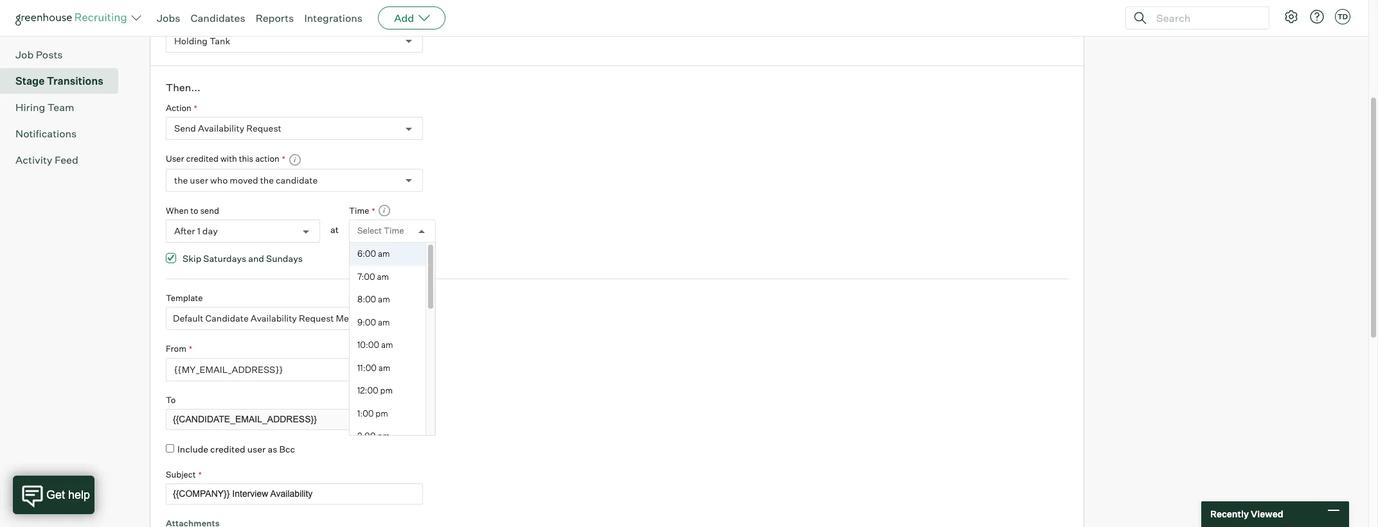 Task type: vqa. For each thing, say whether or not it's contained in the screenshot.
*
no



Task type: describe. For each thing, give the bounding box(es) containing it.
moved
[[230, 175, 258, 186]]

1:00 pm
[[357, 409, 388, 419]]

candidates link
[[191, 12, 245, 24]]

after 1 day
[[174, 226, 218, 237]]

kickoff
[[36, 22, 69, 34]]

12:00 pm
[[357, 386, 393, 396]]

and
[[248, 254, 264, 264]]

from
[[166, 344, 186, 354]]

pm for 2:00 pm
[[377, 432, 390, 442]]

recently viewed
[[1210, 509, 1283, 520]]

transitions
[[47, 74, 103, 87]]

notifications link
[[15, 126, 113, 141]]

who
[[210, 175, 228, 186]]

2:00 pm
[[357, 432, 390, 442]]

job kickoff link
[[15, 20, 113, 36]]

11:00
[[357, 363, 377, 373]]

credited for user
[[186, 154, 219, 164]]

select time
[[357, 226, 404, 236]]

Include credited user as Bcc checkbox
[[166, 445, 174, 453]]

send availability request
[[174, 123, 281, 134]]

select
[[357, 226, 382, 236]]

2:00
[[357, 432, 376, 442]]

jobs
[[157, 12, 180, 24]]

{{my_email_address}}
[[174, 365, 283, 376]]

holding tank
[[174, 35, 230, 46]]

include credited user as bcc
[[177, 444, 295, 455]]

am for 7:00 am
[[377, 272, 389, 282]]

time is in the timezone of the user credited with this action element
[[375, 204, 391, 220]]

1
[[197, 226, 200, 237]]

1 horizontal spatial availability
[[251, 313, 297, 324]]

12:00
[[357, 386, 378, 396]]

am for 9:00 am
[[378, 317, 390, 328]]

td button
[[1335, 9, 1350, 24]]

time is in the timezone of the user credited with this action image
[[378, 204, 391, 217]]

hiring
[[15, 101, 45, 114]]

team
[[47, 101, 74, 114]]

8:00
[[357, 295, 376, 305]]

2 the from the left
[[260, 175, 274, 186]]

user credited with this action
[[166, 154, 279, 164]]

send
[[200, 206, 219, 216]]

recently
[[1210, 509, 1249, 520]]

candidate
[[276, 175, 318, 186]]

action
[[166, 103, 191, 113]]

job posts
[[15, 48, 63, 61]]

7:00 am
[[357, 272, 389, 282]]

the candidate's activity feed will log that this user triggered the action, even if the email is sent from a global email address. element
[[285, 153, 301, 166]]

default candidate availability request message option
[[173, 313, 374, 324]]

greenhouse recruiting image
[[15, 10, 131, 26]]

sundays
[[266, 254, 303, 264]]

1 the from the left
[[174, 175, 188, 186]]

template
[[166, 293, 203, 303]]

saturdays
[[203, 254, 246, 264]]

add
[[394, 12, 414, 24]]

with
[[220, 154, 237, 164]]

credited for include
[[210, 444, 245, 455]]

job for job kickoff
[[15, 22, 34, 34]]

tank
[[209, 35, 230, 46]]

Skip Saturdays and Sundays checkbox
[[166, 254, 176, 264]]

job posts link
[[15, 47, 113, 62]]

9:00
[[357, 317, 376, 328]]

this
[[239, 154, 253, 164]]

activity feed
[[15, 153, 78, 166]]

default
[[173, 313, 203, 324]]

as
[[268, 444, 277, 455]]

skip
[[183, 254, 201, 264]]

pm for 1:00 pm
[[376, 409, 388, 419]]

when
[[166, 206, 189, 216]]

0 vertical spatial request
[[246, 123, 281, 134]]

activity
[[15, 153, 52, 166]]

0 vertical spatial availability
[[198, 123, 244, 134]]

candidates
[[191, 12, 245, 24]]

notifications
[[15, 127, 77, 140]]

job kickoff
[[15, 22, 69, 34]]

posts
[[36, 48, 63, 61]]

am for 8:00 am
[[378, 295, 390, 305]]

subject
[[166, 470, 196, 480]]

0 vertical spatial user
[[190, 175, 208, 186]]

1 horizontal spatial request
[[299, 313, 334, 324]]



Task type: locate. For each thing, give the bounding box(es) containing it.
hiring team link
[[15, 99, 113, 115]]

action
[[255, 154, 279, 164]]

activity feed link
[[15, 152, 113, 168]]

configure image
[[1284, 9, 1299, 24]]

stage transitions link
[[15, 73, 113, 88]]

viewed
[[1251, 509, 1283, 520]]

1 horizontal spatial time
[[384, 226, 404, 236]]

8:00 am
[[357, 295, 390, 305]]

1 horizontal spatial the
[[260, 175, 274, 186]]

1 vertical spatial stage
[[15, 74, 45, 87]]

0 horizontal spatial user
[[190, 175, 208, 186]]

pm for 12:00 pm
[[380, 386, 393, 396]]

pm right 2:00
[[377, 432, 390, 442]]

integrations
[[304, 12, 363, 24]]

job left the posts
[[15, 48, 34, 61]]

include
[[177, 444, 208, 455]]

stage up hiring
[[15, 74, 45, 87]]

1 vertical spatial pm
[[376, 409, 388, 419]]

availability right candidate
[[251, 313, 297, 324]]

reports link
[[256, 12, 294, 24]]

stage up holding
[[166, 15, 189, 25]]

then...
[[166, 81, 201, 94]]

10:00
[[357, 340, 379, 351]]

0 vertical spatial credited
[[186, 154, 219, 164]]

1 horizontal spatial stage
[[166, 15, 189, 25]]

availability
[[198, 123, 244, 134], [251, 313, 297, 324]]

stage
[[166, 15, 189, 25], [15, 74, 45, 87]]

am for 6:00 am
[[378, 249, 390, 259]]

6:00 am
[[357, 249, 390, 259]]

am right 9:00
[[378, 317, 390, 328]]

user
[[190, 175, 208, 186], [247, 444, 266, 455]]

None text field
[[166, 410, 423, 431], [166, 484, 423, 506], [166, 410, 423, 431], [166, 484, 423, 506]]

am right 11:00
[[378, 363, 390, 373]]

td
[[1338, 12, 1348, 21]]

add button
[[378, 6, 446, 30]]

0 vertical spatial time
[[349, 206, 369, 216]]

1 vertical spatial job
[[15, 48, 34, 61]]

1 vertical spatial user
[[247, 444, 266, 455]]

to
[[190, 206, 198, 216]]

9:00 am
[[357, 317, 390, 328]]

skip saturdays and sundays
[[183, 254, 303, 264]]

send
[[174, 123, 196, 134]]

pm right the '1:00'
[[376, 409, 388, 419]]

hiring team
[[15, 101, 74, 114]]

0 horizontal spatial request
[[246, 123, 281, 134]]

request
[[246, 123, 281, 134], [299, 313, 334, 324]]

job inside "link"
[[15, 48, 34, 61]]

the candidate's activity feed will log that this user triggered the action, even if the email is sent from a global email address. image
[[288, 154, 301, 166]]

time up the select
[[349, 206, 369, 216]]

am for 11:00 am
[[378, 363, 390, 373]]

jobs link
[[157, 12, 180, 24]]

stage for stage transitions
[[15, 74, 45, 87]]

user
[[166, 154, 184, 164]]

2 vertical spatial pm
[[377, 432, 390, 442]]

0 horizontal spatial availability
[[198, 123, 244, 134]]

am
[[378, 249, 390, 259], [377, 272, 389, 282], [378, 295, 390, 305], [378, 317, 390, 328], [381, 340, 393, 351], [378, 363, 390, 373]]

1 vertical spatial request
[[299, 313, 334, 324]]

0 vertical spatial pm
[[380, 386, 393, 396]]

1 vertical spatial time
[[384, 226, 404, 236]]

pm right '12:00'
[[380, 386, 393, 396]]

time down time is in the timezone of the user credited with this action element
[[384, 226, 404, 236]]

day
[[202, 226, 218, 237]]

the down action on the top
[[260, 175, 274, 186]]

when to send
[[166, 206, 219, 216]]

0 vertical spatial stage
[[166, 15, 189, 25]]

the user who moved the candidate
[[174, 175, 318, 186]]

Search text field
[[1153, 9, 1257, 27]]

1 horizontal spatial user
[[247, 444, 266, 455]]

am for 10:00 am
[[381, 340, 393, 351]]

credited left with
[[186, 154, 219, 164]]

am right "8:00"
[[378, 295, 390, 305]]

request left message
[[299, 313, 334, 324]]

to
[[166, 395, 176, 406]]

after
[[174, 226, 195, 237]]

1 job from the top
[[15, 22, 34, 34]]

integrations link
[[304, 12, 363, 24]]

the
[[174, 175, 188, 186], [260, 175, 274, 186]]

user left who
[[190, 175, 208, 186]]

0 horizontal spatial time
[[349, 206, 369, 216]]

7:00
[[357, 272, 375, 282]]

1 vertical spatial availability
[[251, 313, 297, 324]]

candidate
[[205, 313, 249, 324]]

availability up user credited with this action
[[198, 123, 244, 134]]

bcc
[[279, 444, 295, 455]]

default candidate availability request message
[[173, 313, 374, 324]]

10:00 am
[[357, 340, 393, 351]]

the down user
[[174, 175, 188, 186]]

0 horizontal spatial stage
[[15, 74, 45, 87]]

message
[[336, 313, 374, 324]]

job left "kickoff"
[[15, 22, 34, 34]]

1 vertical spatial credited
[[210, 444, 245, 455]]

time
[[349, 206, 369, 216], [384, 226, 404, 236]]

credited right include
[[210, 444, 245, 455]]

td button
[[1332, 6, 1353, 27]]

user left as
[[247, 444, 266, 455]]

reports
[[256, 12, 294, 24]]

11:00 am
[[357, 363, 390, 373]]

request up action on the top
[[246, 123, 281, 134]]

0 vertical spatial job
[[15, 22, 34, 34]]

am right 7:00
[[377, 272, 389, 282]]

job for job posts
[[15, 48, 34, 61]]

feed
[[55, 153, 78, 166]]

stage for stage
[[166, 15, 189, 25]]

2 job from the top
[[15, 48, 34, 61]]

credited
[[186, 154, 219, 164], [210, 444, 245, 455]]

1:00
[[357, 409, 374, 419]]

am right 10:00
[[381, 340, 393, 351]]

6:00
[[357, 249, 376, 259]]

at
[[330, 224, 339, 235]]

holding
[[174, 35, 208, 46]]

stage transitions
[[15, 74, 103, 87]]

0 horizontal spatial the
[[174, 175, 188, 186]]

am right the 6:00
[[378, 249, 390, 259]]

job
[[15, 22, 34, 34], [15, 48, 34, 61]]



